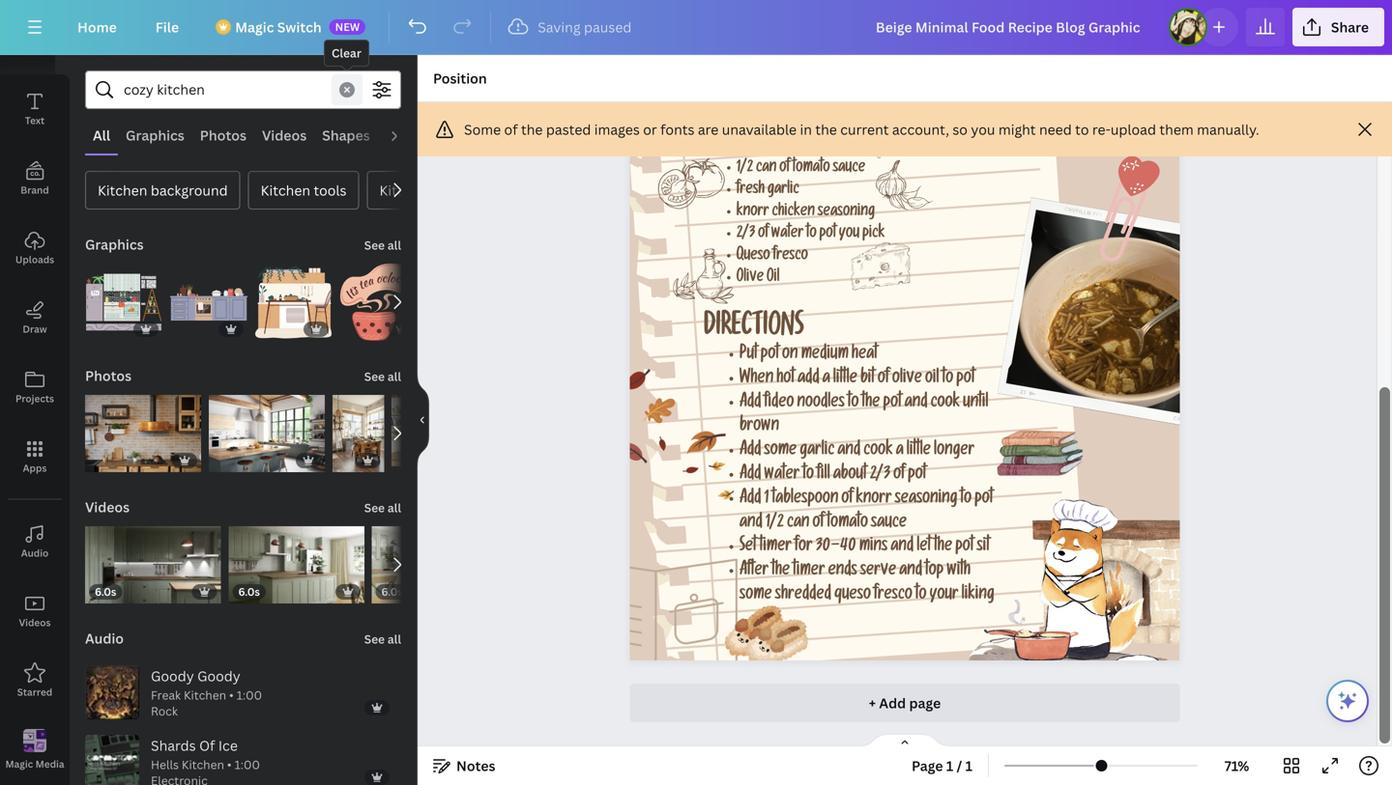 Task type: describe. For each thing, give the bounding box(es) containing it.
0 vertical spatial timer
[[760, 540, 792, 557]]

magic media
[[5, 758, 64, 771]]

see for audio
[[364, 632, 385, 648]]

saving paused
[[538, 18, 632, 36]]

loft kitchen image
[[209, 395, 325, 473]]

30-
[[816, 540, 840, 557]]

0 vertical spatial audio button
[[378, 117, 432, 154]]

rock
[[151, 704, 178, 720]]

draw button
[[0, 283, 70, 353]]

in
[[800, 120, 812, 139]]

can inside put pot on medium heat when hot add a little bit of olive oil to pot add fideo noodles to the pot and cook until brown add some garlic and cook a little longer add water to fill about 2/3 of pot add 1 tablespoon of knorr seasoning to pot and 1/2 can of tomato sauce set timer for 30-40 mins and let the pot sit after the timer ends serve and top with some shredded queso fresco to your liking
[[787, 515, 810, 533]]

0 vertical spatial audio
[[386, 126, 424, 145]]

0 vertical spatial videos
[[262, 126, 307, 145]]

position button
[[425, 63, 495, 94]]

• for freak kitchen • 1:00 rock
[[229, 688, 234, 704]]

goody goody
[[151, 668, 240, 686]]

put pot on medium heat when hot add a little bit of olive oil to pot add fideo noodles to the pot and cook until brown add some garlic and cook a little longer add water to fill about 2/3 of pot add 1 tablespoon of knorr seasoning to pot and 1/2 can of tomato sauce set timer for 30-40 mins and let the pot sit after the timer ends serve and top with some shredded queso fresco to your liking
[[740, 347, 995, 605]]

shapes
[[322, 126, 370, 145]]

magic media button
[[0, 716, 70, 786]]

the down bit
[[862, 395, 880, 413]]

1/2 inside put pot on medium heat when hot add a little bit of olive oil to pot add fideo noodles to the pot and cook until brown add some garlic and cook a little longer add water to fill about 2/3 of pot add 1 tablespoon of knorr seasoning to pot and 1/2 can of tomato sauce set timer for 30-40 mins and let the pot sit after the timer ends serve and top with some shredded queso fresco to your liking
[[766, 515, 784, 533]]

the right the "in"
[[815, 120, 837, 139]]

1 goody from the left
[[151, 668, 194, 686]]

draw
[[23, 323, 47, 336]]

tomato inside 1/2 can of tomato sauce fresh garlic knorr chicken seasoning 2/3 of water to pot you pick queso fresco olive oil
[[793, 161, 830, 177]]

6.0s for the middle 6.0s group
[[238, 585, 260, 599]]

1 horizontal spatial little
[[907, 443, 931, 461]]

+ add page
[[869, 695, 941, 713]]

queso
[[737, 249, 770, 265]]

to left fill
[[803, 467, 814, 485]]

serve
[[860, 564, 897, 581]]

1 horizontal spatial 6.0s group
[[228, 515, 364, 604]]

top
[[925, 564, 944, 581]]

shards
[[151, 737, 196, 756]]

1 horizontal spatial cook
[[931, 395, 960, 413]]

ends
[[828, 564, 857, 581]]

freak
[[151, 688, 181, 704]]

images
[[594, 120, 640, 139]]

or
[[643, 120, 657, 139]]

knorr inside put pot on medium heat when hot add a little bit of olive oil to pot add fideo noodles to the pot and cook until brown add some garlic and cook a little longer add water to fill about 2/3 of pot add 1 tablespoon of knorr seasoning to pot and 1/2 can of tomato sauce set timer for 30-40 mins and let the pot sit after the timer ends serve and top with some shredded queso fresco to your liking
[[856, 491, 892, 509]]

of right bit
[[878, 371, 889, 389]]

fonts
[[660, 120, 695, 139]]

notes button
[[425, 751, 503, 782]]

0 horizontal spatial videos button
[[0, 577, 70, 647]]

main menu bar
[[0, 0, 1392, 55]]

see all for videos
[[364, 500, 401, 516]]

background
[[151, 181, 228, 200]]

tomato inside put pot on medium heat when hot add a little bit of olive oil to pot add fideo noodles to the pot and cook until brown add some garlic and cook a little longer add water to fill about 2/3 of pot add 1 tablespoon of knorr seasoning to pot and 1/2 can of tomato sauce set timer for 30-40 mins and let the pot sit after the timer ends serve and top with some shredded queso fresco to your liking
[[827, 515, 868, 533]]

of up queso
[[758, 227, 769, 243]]

tablespoon
[[772, 491, 839, 509]]

the right after
[[772, 564, 790, 581]]

garlic inside put pot on medium heat when hot add a little bit of olive oil to pot add fideo noodles to the pot and cook until brown add some garlic and cook a little longer add water to fill about 2/3 of pot add 1 tablespoon of knorr seasoning to pot and 1/2 can of tomato sauce set timer for 30-40 mins and let the pot sit after the timer ends serve and top with some shredded queso fresco to your liking
[[800, 443, 835, 461]]

all for videos
[[388, 500, 401, 516]]

see all for graphics
[[364, 237, 401, 253]]

for
[[795, 540, 813, 557]]

saving
[[538, 18, 581, 36]]

notes
[[456, 757, 495, 776]]

tea time kitchen banner. decorative cozy lettering image
[[340, 264, 418, 341]]

olive
[[892, 371, 922, 389]]

1 vertical spatial audio button
[[0, 508, 70, 577]]

pot right "about"
[[908, 467, 927, 485]]

new
[[335, 19, 360, 34]]

water inside 1/2 can of tomato sauce fresh garlic knorr chicken seasoning 2/3 of water to pot you pick queso fresco olive oil
[[771, 227, 804, 243]]

of right some
[[504, 120, 518, 139]]

hot
[[777, 371, 795, 389]]

with
[[947, 564, 971, 581]]

all button
[[85, 117, 118, 154]]

hide image
[[417, 374, 429, 467]]

starred
[[17, 686, 52, 699]]

Search elements search field
[[124, 72, 328, 108]]

are
[[698, 120, 719, 139]]

to left "re-"
[[1075, 120, 1089, 139]]

0 vertical spatial photos button
[[192, 117, 254, 154]]

see for photos
[[364, 369, 385, 385]]

1 vertical spatial photos
[[85, 367, 132, 385]]

seasoning inside 1/2 can of tomato sauce fresh garlic knorr chicken seasoning 2/3 of water to pot you pick queso fresco olive oil
[[818, 205, 875, 221]]

until
[[963, 395, 989, 413]]

see all button for videos
[[362, 488, 403, 527]]

kitchen counter with empty wall image
[[392, 395, 529, 473]]

see for videos
[[364, 500, 385, 516]]

canva assistant image
[[1336, 690, 1359, 713]]

apps button
[[0, 422, 70, 492]]

cozy modern kitchen line and fill style vector illustration image
[[85, 264, 162, 341]]

6.0s for the leftmost 6.0s group
[[95, 585, 116, 599]]

of up chicken
[[780, 161, 790, 177]]

seasoning inside put pot on medium heat when hot add a little bit of olive oil to pot add fideo noodles to the pot and cook until brown add some garlic and cook a little longer add water to fill about 2/3 of pot add 1 tablespoon of knorr seasoning to pot and 1/2 can of tomato sauce set timer for 30-40 mins and let the pot sit after the timer ends serve and top with some shredded queso fresco to your liking
[[895, 491, 958, 509]]

noodles
[[797, 395, 845, 413]]

1 horizontal spatial 1
[[946, 757, 953, 776]]

pot down 'olive'
[[883, 395, 902, 413]]

grey line cookbook icon isolated on white background. cooking book icon. recipe book. fork and knife icons. cutlery symbol.  vector illustration image
[[574, 558, 738, 683]]

fresco inside 1/2 can of tomato sauce fresh garlic knorr chicken seasoning 2/3 of water to pot you pick queso fresco olive oil
[[773, 249, 808, 265]]

of down "about"
[[842, 491, 853, 509]]

longer
[[934, 443, 975, 461]]

71%
[[1225, 757, 1249, 776]]

0 vertical spatial some
[[764, 443, 797, 461]]

0 horizontal spatial photos button
[[83, 357, 133, 395]]

kitchen background
[[98, 181, 228, 200]]

your
[[930, 588, 959, 605]]

clear
[[332, 45, 361, 61]]

heat
[[852, 347, 878, 365]]

all for audio
[[388, 632, 401, 648]]

add
[[798, 371, 820, 389]]

0 horizontal spatial little
[[833, 371, 858, 389]]

kitchen for kitchen
[[379, 181, 429, 200]]

see all for photos
[[364, 369, 401, 385]]

1:00 for freak kitchen • 1:00 rock
[[236, 688, 262, 704]]

pick
[[863, 227, 885, 243]]

the left pasted
[[521, 120, 543, 139]]

see all for audio
[[364, 632, 401, 648]]

knorr inside 1/2 can of tomato sauce fresh garlic knorr chicken seasoning 2/3 of water to pot you pick queso fresco olive oil
[[737, 205, 769, 221]]

let
[[917, 540, 931, 557]]

medium
[[801, 347, 849, 365]]

position
[[433, 69, 487, 87]]

1/2 can of tomato sauce fresh garlic knorr chicken seasoning 2/3 of water to pot you pick queso fresco olive oil
[[737, 161, 885, 287]]

garlic inside 1/2 can of tomato sauce fresh garlic knorr chicken seasoning 2/3 of water to pot you pick queso fresco olive oil
[[768, 183, 799, 199]]

olive
[[737, 271, 764, 287]]

1 vertical spatial timer
[[793, 564, 825, 581]]

file
[[155, 18, 179, 36]]

sit
[[977, 540, 990, 557]]

kitchen tools
[[261, 181, 347, 200]]

0 vertical spatial videos button
[[254, 117, 314, 154]]

of up "30-"
[[813, 515, 824, 533]]

magic for magic media
[[5, 758, 33, 771]]

put
[[740, 347, 758, 365]]

kitchen for kitchen background
[[98, 181, 147, 200]]

saving paused status
[[499, 15, 641, 39]]

see for graphics
[[364, 237, 385, 253]]

you inside 1/2 can of tomato sauce fresh garlic knorr chicken seasoning 2/3 of water to pot you pick queso fresco olive oil
[[839, 227, 860, 243]]

ice
[[218, 737, 238, 756]]

shapes button
[[314, 117, 378, 154]]

1:00 for hells kitchen • 1:00
[[234, 757, 260, 773]]

so
[[953, 120, 968, 139]]

0 horizontal spatial 6.0s group
[[85, 515, 221, 604]]

hells kitchen • 1:00
[[151, 757, 260, 773]]

Design title text field
[[860, 8, 1161, 46]]

water inside put pot on medium heat when hot add a little bit of olive oil to pot add fideo noodles to the pot and cook until brown add some garlic and cook a little longer add water to fill about 2/3 of pot add 1 tablespoon of knorr seasoning to pot and 1/2 can of tomato sauce set timer for 30-40 mins and let the pot sit after the timer ends serve and top with some shredded queso fresco to your liking
[[764, 467, 800, 485]]

cozy home kitchen interior background image
[[85, 395, 201, 473]]

account,
[[892, 120, 949, 139]]

1 vertical spatial some
[[740, 588, 772, 605]]

some of the pasted images or fonts are unavailable in the current account, so you might need to re-upload them manually.
[[464, 120, 1259, 139]]

all for photos
[[388, 369, 401, 385]]

queso
[[834, 588, 871, 605]]

directions
[[704, 316, 804, 345]]

chicken
[[772, 205, 815, 221]]



Task type: vqa. For each thing, say whether or not it's contained in the screenshot.
style in the Product Catalog Website in Cream Black Warm & Modern Style Website by Canva Creative Studio
no



Task type: locate. For each thing, give the bounding box(es) containing it.
see all button for graphics
[[362, 225, 403, 264]]

magic inside main menu bar
[[235, 18, 274, 36]]

some
[[764, 443, 797, 461], [740, 588, 772, 605]]

photos up the cozy home kitchen interior background image
[[85, 367, 132, 385]]

goody up freak kitchen • 1:00 rock
[[197, 668, 240, 686]]

3 6.0s from the left
[[382, 585, 403, 599]]

photos button right projects button
[[83, 357, 133, 395]]

1 vertical spatial graphics
[[85, 235, 144, 254]]

6.0s group
[[85, 515, 221, 604], [228, 515, 364, 604], [372, 527, 508, 604]]

1 vertical spatial a
[[896, 443, 904, 461]]

1 horizontal spatial can
[[787, 515, 810, 533]]

3 all from the top
[[388, 500, 401, 516]]

kitchen right tools
[[379, 181, 429, 200]]

them
[[1160, 120, 1194, 139]]

little left longer on the bottom right
[[907, 443, 931, 461]]

1 vertical spatial •
[[227, 757, 232, 773]]

brand
[[21, 184, 49, 197]]

• inside 'electronic, 60 seconds' element
[[227, 757, 232, 773]]

1 vertical spatial magic
[[5, 758, 33, 771]]

1 vertical spatial fresco
[[874, 588, 913, 605]]

0 horizontal spatial you
[[839, 227, 860, 243]]

1 right /
[[965, 757, 973, 776]]

to down chicken
[[807, 227, 817, 243]]

0 vertical spatial seasoning
[[818, 205, 875, 221]]

about
[[833, 467, 867, 485]]

to inside 1/2 can of tomato sauce fresh garlic knorr chicken seasoning 2/3 of water to pot you pick queso fresco olive oil
[[807, 227, 817, 243]]

magic for magic switch
[[235, 18, 274, 36]]

0 horizontal spatial garlic
[[768, 183, 799, 199]]

manually.
[[1197, 120, 1259, 139]]

1:00 inside freak kitchen • 1:00 rock
[[236, 688, 262, 704]]

0 horizontal spatial can
[[756, 161, 777, 177]]

1 horizontal spatial a
[[896, 443, 904, 461]]

kitchen inside freak kitchen • 1:00 rock
[[184, 688, 226, 704]]

1 horizontal spatial 2/3
[[870, 467, 891, 485]]

2 see all button from the top
[[362, 357, 403, 395]]

kitchen inside 'button'
[[98, 181, 147, 200]]

0 horizontal spatial videos
[[19, 617, 51, 630]]

of
[[504, 120, 518, 139], [780, 161, 790, 177], [758, 227, 769, 243], [878, 371, 889, 389], [894, 467, 905, 485], [842, 491, 853, 509], [813, 515, 824, 533]]

uploads
[[15, 253, 54, 266]]

tomato up 40
[[827, 515, 868, 533]]

2 vertical spatial audio
[[85, 630, 124, 648]]

and down 'olive'
[[905, 395, 928, 413]]

audio up kitchen button
[[386, 126, 424, 145]]

1 horizontal spatial videos button
[[83, 488, 132, 527]]

0 vertical spatial 2/3
[[737, 227, 755, 243]]

starred button
[[0, 647, 70, 716]]

magic switch
[[235, 18, 322, 36]]

2 all from the top
[[388, 369, 401, 385]]

projects button
[[0, 353, 70, 422]]

home link
[[62, 8, 132, 46]]

2/3 inside put pot on medium heat when hot add a little bit of olive oil to pot add fideo noodles to the pot and cook until brown add some garlic and cook a little longer add water to fill about 2/3 of pot add 1 tablespoon of knorr seasoning to pot and 1/2 can of tomato sauce set timer for 30-40 mins and let the pot sit after the timer ends serve and top with some shredded queso fresco to your liking
[[870, 467, 891, 485]]

pot up until
[[957, 371, 975, 389]]

goody
[[151, 668, 194, 686], [197, 668, 240, 686]]

magic left media in the left of the page
[[5, 758, 33, 771]]

1 vertical spatial 2/3
[[870, 467, 891, 485]]

1 horizontal spatial sauce
[[871, 515, 907, 533]]

liking
[[962, 588, 995, 605]]

kitchen inside 'electronic, 60 seconds' element
[[182, 757, 224, 773]]

fill
[[817, 467, 830, 485]]

knorr
[[737, 205, 769, 221], [856, 491, 892, 509]]

• inside freak kitchen • 1:00 rock
[[229, 688, 234, 704]]

tomato
[[793, 161, 830, 177], [827, 515, 868, 533]]

1 vertical spatial seasoning
[[895, 491, 958, 509]]

1
[[764, 491, 769, 509], [946, 757, 953, 776], [965, 757, 973, 776]]

audio right starred button
[[85, 630, 124, 648]]

/
[[957, 757, 962, 776]]

71% button
[[1206, 751, 1268, 782]]

homely kitchen interior with bar stools, modern table and food ingredients on it. hygge design of dining room. cozy and comfortable minimalist cooking area. vector illustration in flat style image
[[255, 264, 333, 341]]

graphics up cozy modern kitchen line and fill style vector illustration image
[[85, 235, 144, 254]]

photos button down search elements search field at the left of the page
[[192, 117, 254, 154]]

kitchen inside button
[[261, 181, 310, 200]]

a left longer on the bottom right
[[896, 443, 904, 461]]

graphics button down kitchen background
[[83, 225, 146, 264]]

the right let
[[934, 540, 953, 557]]

kitchen for kitchen tools
[[261, 181, 310, 200]]

current
[[840, 120, 889, 139]]

2 horizontal spatial 6.0s group
[[372, 527, 508, 604]]

0 vertical spatial photos
[[200, 126, 247, 145]]

magic left switch
[[235, 18, 274, 36]]

goody up freak
[[151, 668, 194, 686]]

add inside button
[[879, 695, 906, 713]]

1 see all button from the top
[[362, 225, 403, 264]]

1 see all from the top
[[364, 237, 401, 253]]

to right noodles
[[848, 395, 859, 413]]

cook down oil
[[931, 395, 960, 413]]

• for hells kitchen • 1:00
[[227, 757, 232, 773]]

1:00 down ice
[[234, 757, 260, 773]]

add
[[740, 395, 761, 413], [740, 443, 761, 461], [740, 467, 761, 485], [740, 491, 761, 509], [879, 695, 906, 713]]

timer down for
[[793, 564, 825, 581]]

see all button
[[362, 225, 403, 264], [362, 357, 403, 395], [362, 488, 403, 527], [362, 620, 403, 658]]

1 vertical spatial knorr
[[856, 491, 892, 509]]

kitchen down all
[[98, 181, 147, 200]]

sauce inside put pot on medium heat when hot add a little bit of olive oil to pot add fideo noodles to the pot and cook until brown add some garlic and cook a little longer add water to fill about 2/3 of pot add 1 tablespoon of knorr seasoning to pot and 1/2 can of tomato sauce set timer for 30-40 mins and let the pot sit after the timer ends serve and top with some shredded queso fresco to your liking
[[871, 515, 907, 533]]

1 vertical spatial audio
[[21, 547, 49, 560]]

videos button down the cozy home kitchen interior background image
[[83, 488, 132, 527]]

and up set
[[740, 515, 763, 533]]

garlic up chicken
[[768, 183, 799, 199]]

seasoning up pick
[[818, 205, 875, 221]]

all for graphics
[[388, 237, 401, 253]]

kitchen background button
[[85, 171, 240, 210]]

2 goody from the left
[[197, 668, 240, 686]]

1 see from the top
[[364, 237, 385, 253]]

olive oil hand drawn image
[[673, 249, 734, 304]]

1 vertical spatial graphics button
[[83, 225, 146, 264]]

2 see from the top
[[364, 369, 385, 385]]

3 see all button from the top
[[362, 488, 403, 527]]

to down longer on the bottom right
[[961, 491, 972, 509]]

fresco up oil
[[773, 249, 808, 265]]

pot left pick
[[819, 227, 836, 243]]

audio button
[[378, 117, 432, 154], [0, 508, 70, 577], [83, 620, 126, 658]]

2 horizontal spatial videos
[[262, 126, 307, 145]]

0 horizontal spatial goody
[[151, 668, 194, 686]]

a
[[823, 371, 830, 389], [896, 443, 904, 461]]

share button
[[1292, 8, 1384, 46]]

1 horizontal spatial fresco
[[874, 588, 913, 605]]

cook up "about"
[[864, 443, 893, 461]]

0 horizontal spatial 2/3
[[737, 227, 755, 243]]

1 inside put pot on medium heat when hot add a little bit of olive oil to pot add fideo noodles to the pot and cook until brown add some garlic and cook a little longer add water to fill about 2/3 of pot add 1 tablespoon of knorr seasoning to pot and 1/2 can of tomato sauce set timer for 30-40 mins and let the pot sit after the timer ends serve and top with some shredded queso fresco to your liking
[[764, 491, 769, 509]]

kitchen inside button
[[379, 181, 429, 200]]

audio button right starred button
[[83, 620, 126, 658]]

can up for
[[787, 515, 810, 533]]

uploads button
[[0, 214, 70, 283]]

oil
[[925, 371, 939, 389]]

0 vertical spatial graphics button
[[118, 117, 192, 154]]

0 horizontal spatial photos
[[85, 367, 132, 385]]

1 vertical spatial garlic
[[800, 443, 835, 461]]

2 horizontal spatial audio button
[[378, 117, 432, 154]]

2 vertical spatial audio button
[[83, 620, 126, 658]]

see all button for photos
[[362, 357, 403, 395]]

can up "fresh"
[[756, 161, 777, 177]]

4 see all button from the top
[[362, 620, 403, 658]]

pot left 'sit'
[[956, 540, 974, 557]]

0 horizontal spatial timer
[[760, 540, 792, 557]]

kitchen down goody goody
[[184, 688, 226, 704]]

garlic up fill
[[800, 443, 835, 461]]

you
[[971, 120, 995, 139], [839, 227, 860, 243]]

sauce inside 1/2 can of tomato sauce fresh garlic knorr chicken seasoning 2/3 of water to pot you pick queso fresco olive oil
[[833, 161, 866, 177]]

2/3 right "about"
[[870, 467, 891, 485]]

3 see all from the top
[[364, 500, 401, 516]]

elements
[[13, 44, 57, 58]]

1 horizontal spatial videos
[[85, 498, 130, 517]]

some down brown
[[764, 443, 797, 461]]

4 see from the top
[[364, 632, 385, 648]]

upload
[[1111, 120, 1156, 139]]

1 vertical spatial cook
[[864, 443, 893, 461]]

1:00 inside 'electronic, 60 seconds' element
[[234, 757, 260, 773]]

2/3 up queso
[[737, 227, 755, 243]]

sauce down farfalle pasta illustration image
[[833, 161, 866, 177]]

0 vertical spatial fresco
[[773, 249, 808, 265]]

re-
[[1092, 120, 1111, 139]]

2 horizontal spatial 1
[[965, 757, 973, 776]]

projects
[[15, 393, 54, 406]]

2 vertical spatial videos button
[[0, 577, 70, 647]]

0 horizontal spatial cook
[[864, 443, 893, 461]]

set
[[740, 540, 757, 557]]

kitchen down of
[[182, 757, 224, 773]]

1 all from the top
[[388, 237, 401, 253]]

electronic, 60 seconds element
[[151, 757, 260, 786]]

pot inside 1/2 can of tomato sauce fresh garlic knorr chicken seasoning 2/3 of water to pot you pick queso fresco olive oil
[[819, 227, 836, 243]]

shards of ice
[[151, 737, 238, 756]]

water up tablespoon at the right bottom
[[764, 467, 800, 485]]

1 vertical spatial videos
[[85, 498, 130, 517]]

2 6.0s from the left
[[238, 585, 260, 599]]

0 vertical spatial can
[[756, 161, 777, 177]]

sauce
[[833, 161, 866, 177], [871, 515, 907, 533]]

3 see from the top
[[364, 500, 385, 516]]

2/3 inside 1/2 can of tomato sauce fresh garlic knorr chicken seasoning 2/3 of water to pot you pick queso fresco olive oil
[[737, 227, 755, 243]]

share
[[1331, 18, 1369, 36]]

0 vertical spatial you
[[971, 120, 995, 139]]

pot left on
[[761, 347, 779, 365]]

might
[[999, 120, 1036, 139]]

0 vertical spatial 1:00
[[236, 688, 262, 704]]

some down after
[[740, 588, 772, 605]]

1 vertical spatial videos button
[[83, 488, 132, 527]]

2/3
[[737, 227, 755, 243], [870, 467, 891, 485]]

elements button
[[0, 5, 70, 74]]

0 horizontal spatial audio
[[21, 547, 49, 560]]

photos down search elements search field at the left of the page
[[200, 126, 247, 145]]

can
[[756, 161, 777, 177], [787, 515, 810, 533]]

1 horizontal spatial photos button
[[192, 117, 254, 154]]

kitchen tools button
[[248, 171, 359, 210]]

1:00 up ice
[[236, 688, 262, 704]]

0 vertical spatial cook
[[931, 395, 960, 413]]

little
[[833, 371, 858, 389], [907, 443, 931, 461]]

knorr down "about"
[[856, 491, 892, 509]]

videos button
[[254, 117, 314, 154], [83, 488, 132, 527], [0, 577, 70, 647]]

media
[[35, 758, 64, 771]]

freak kitchen • 1:00 rock
[[151, 688, 262, 720]]

fresco down serve
[[874, 588, 913, 605]]

0 horizontal spatial 6.0s
[[95, 585, 116, 599]]

you left pick
[[839, 227, 860, 243]]

0 horizontal spatial magic
[[5, 758, 33, 771]]

cozy style kitchen in modern design apartment image
[[332, 395, 384, 473]]

• down goody goody
[[229, 688, 234, 704]]

1 vertical spatial you
[[839, 227, 860, 243]]

videos up kitchen tools button
[[262, 126, 307, 145]]

1 horizontal spatial audio button
[[83, 620, 126, 658]]

+ add page button
[[630, 685, 1180, 723]]

after
[[740, 564, 769, 581]]

graphics button
[[118, 117, 192, 154], [83, 225, 146, 264]]

1 horizontal spatial timer
[[793, 564, 825, 581]]

cook
[[931, 395, 960, 413], [864, 443, 893, 461]]

1 horizontal spatial 6.0s
[[238, 585, 260, 599]]

fresco inside put pot on medium heat when hot add a little bit of olive oil to pot add fideo noodles to the pot and cook until brown add some garlic and cook a little longer add water to fill about 2/3 of pot add 1 tablespoon of knorr seasoning to pot and 1/2 can of tomato sauce set timer for 30-40 mins and let the pot sit after the timer ends serve and top with some shredded queso fresco to your liking
[[874, 588, 913, 605]]

farfalle pasta illustration image
[[836, 110, 891, 158]]

of right "about"
[[894, 467, 905, 485]]

kitchen button
[[367, 171, 442, 210]]

furniture for kitchen interior, counters and stove image
[[170, 264, 247, 341]]

page
[[912, 757, 943, 776]]

1 horizontal spatial 1/2
[[766, 515, 784, 533]]

videos up starred button
[[19, 617, 51, 630]]

1 horizontal spatial knorr
[[856, 491, 892, 509]]

0 vertical spatial garlic
[[768, 183, 799, 199]]

1/2 down tablespoon at the right bottom
[[766, 515, 784, 533]]

sauce up 'mins'
[[871, 515, 907, 533]]

graphics right the all button
[[126, 126, 184, 145]]

videos down the cozy home kitchen interior background image
[[85, 498, 130, 517]]

1 vertical spatial can
[[787, 515, 810, 533]]

videos button up the starred
[[0, 577, 70, 647]]

0 vertical spatial graphics
[[126, 126, 184, 145]]

water down chicken
[[771, 227, 804, 243]]

rock, 60 seconds element
[[151, 688, 262, 720]]

kitchen left tools
[[261, 181, 310, 200]]

0 vertical spatial sauce
[[833, 161, 866, 177]]

1 left /
[[946, 757, 953, 776]]

and left top
[[899, 564, 922, 581]]

2 see all from the top
[[364, 369, 401, 385]]

brand button
[[0, 144, 70, 214]]

unavailable
[[722, 120, 797, 139]]

and up "about"
[[838, 443, 861, 461]]

of
[[199, 737, 215, 756]]

1 vertical spatial water
[[764, 467, 800, 485]]

tomato down the "in"
[[793, 161, 830, 177]]

text button
[[0, 74, 70, 144]]

1/2 up "fresh"
[[737, 161, 753, 177]]

file button
[[140, 8, 195, 46]]

0 horizontal spatial 1
[[764, 491, 769, 509]]

0 vertical spatial tomato
[[793, 161, 830, 177]]

timer right set
[[760, 540, 792, 557]]

all
[[93, 126, 110, 145]]

videos button up kitchen tools button
[[254, 117, 314, 154]]

can inside 1/2 can of tomato sauce fresh garlic knorr chicken seasoning 2/3 of water to pot you pick queso fresco olive oil
[[756, 161, 777, 177]]

0 vertical spatial a
[[823, 371, 830, 389]]

home
[[77, 18, 117, 36]]

and left let
[[891, 540, 914, 557]]

text
[[25, 114, 45, 127]]

audio down apps
[[21, 547, 49, 560]]

audio button up kitchen button
[[378, 117, 432, 154]]

apps
[[23, 462, 47, 475]]

1 horizontal spatial you
[[971, 120, 995, 139]]

see
[[364, 237, 385, 253], [364, 369, 385, 385], [364, 500, 385, 516], [364, 632, 385, 648]]

switch
[[277, 18, 322, 36]]

graphics button right all
[[118, 117, 192, 154]]

1 horizontal spatial garlic
[[800, 443, 835, 461]]

1 vertical spatial sauce
[[871, 515, 907, 533]]

to right oil
[[942, 371, 954, 389]]

group
[[85, 252, 162, 341], [255, 252, 333, 341], [170, 264, 247, 341], [340, 264, 418, 341], [85, 384, 201, 473], [209, 384, 325, 473], [332, 384, 384, 473]]

0 vertical spatial water
[[771, 227, 804, 243]]

4 all from the top
[[388, 632, 401, 648]]

1 horizontal spatial magic
[[235, 18, 274, 36]]

2 horizontal spatial 6.0s
[[382, 585, 403, 599]]

pot up 'sit'
[[975, 491, 993, 509]]

knorr down "fresh"
[[737, 205, 769, 221]]

40
[[840, 540, 856, 557]]

pot
[[819, 227, 836, 243], [761, 347, 779, 365], [957, 371, 975, 389], [883, 395, 902, 413], [908, 467, 927, 485], [975, 491, 993, 509], [956, 540, 974, 557]]

2 horizontal spatial audio
[[386, 126, 424, 145]]

1/2 inside 1/2 can of tomato sauce fresh garlic knorr chicken seasoning 2/3 of water to pot you pick queso fresco olive oil
[[737, 161, 753, 177]]

1/2
[[737, 161, 753, 177], [766, 515, 784, 533]]

1 horizontal spatial goody
[[197, 668, 240, 686]]

1 horizontal spatial seasoning
[[895, 491, 958, 509]]

need
[[1039, 120, 1072, 139]]

to left your
[[916, 588, 927, 605]]

1 horizontal spatial photos
[[200, 126, 247, 145]]

a right add
[[823, 371, 830, 389]]

1 left tablespoon at the right bottom
[[764, 491, 769, 509]]

1 6.0s from the left
[[95, 585, 116, 599]]

little left bit
[[833, 371, 858, 389]]

0 vertical spatial magic
[[235, 18, 274, 36]]

1 vertical spatial 1:00
[[234, 757, 260, 773]]

page
[[909, 695, 941, 713]]

some
[[464, 120, 501, 139]]

brown
[[740, 419, 779, 437]]

0 horizontal spatial a
[[823, 371, 830, 389]]

shredded
[[775, 588, 832, 605]]

seasoning up let
[[895, 491, 958, 509]]

4 see all from the top
[[364, 632, 401, 648]]

you right so
[[971, 120, 995, 139]]

0 horizontal spatial seasoning
[[818, 205, 875, 221]]

photos
[[200, 126, 247, 145], [85, 367, 132, 385]]

see all button for audio
[[362, 620, 403, 658]]

0 horizontal spatial knorr
[[737, 205, 769, 221]]

0 horizontal spatial audio button
[[0, 508, 70, 577]]

1 vertical spatial little
[[907, 443, 931, 461]]

fresco
[[773, 249, 808, 265], [874, 588, 913, 605]]

show pages image
[[859, 734, 951, 749]]

see all
[[364, 237, 401, 253], [364, 369, 401, 385], [364, 500, 401, 516], [364, 632, 401, 648]]

2 vertical spatial videos
[[19, 617, 51, 630]]

• down ice
[[227, 757, 232, 773]]

magic inside button
[[5, 758, 33, 771]]

audio button down apps
[[0, 508, 70, 577]]

hells
[[151, 757, 179, 773]]

0 vertical spatial knorr
[[737, 205, 769, 221]]

mins
[[859, 540, 888, 557]]



